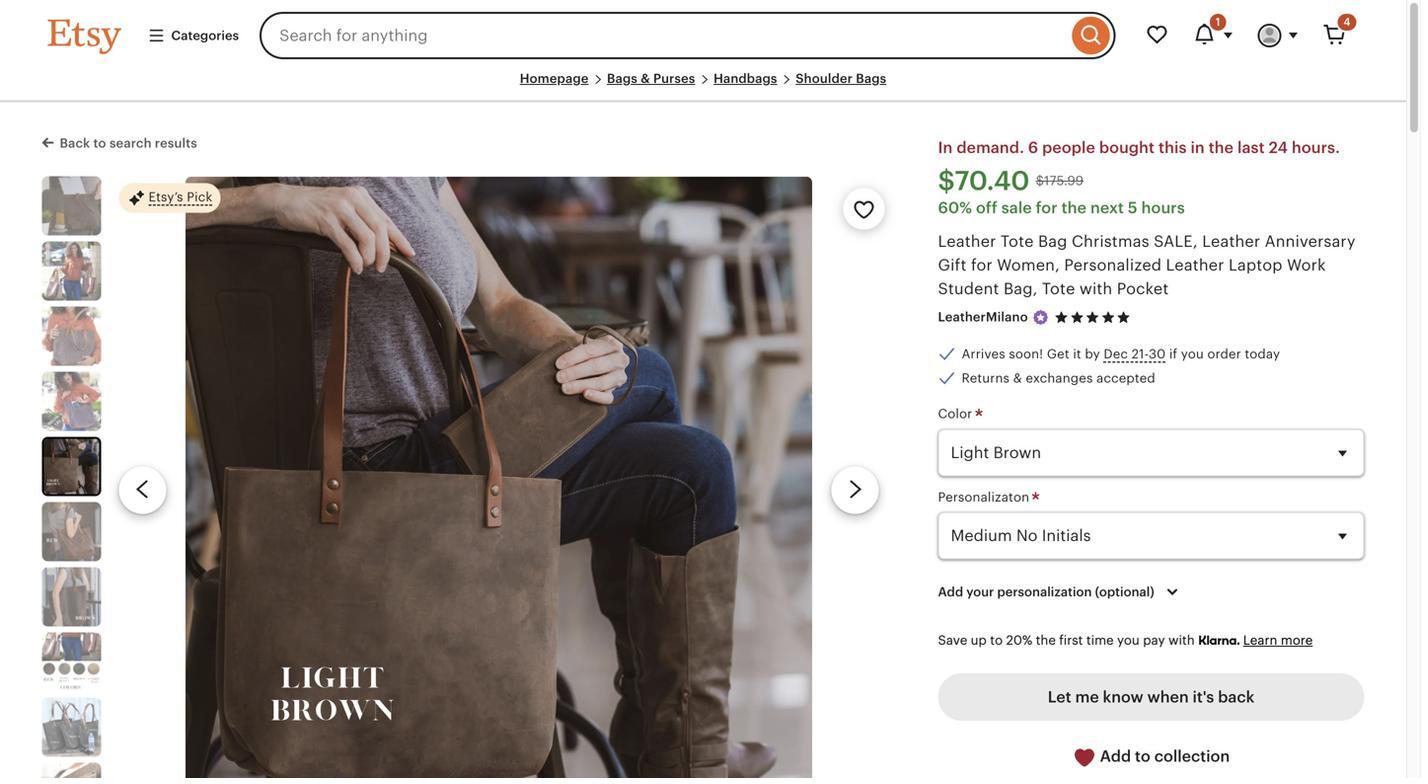Task type: locate. For each thing, give the bounding box(es) containing it.
if
[[1170, 347, 1178, 362]]

0 horizontal spatial with
[[1080, 280, 1113, 298]]

etsy's pick button
[[119, 182, 221, 214]]

1 horizontal spatial add
[[1101, 748, 1132, 765]]

menu bar
[[48, 71, 1359, 102]]

in demand. 6 people bought this in the last 24 hours.
[[939, 139, 1341, 157]]

2 vertical spatial the
[[1036, 633, 1056, 648]]

for right sale
[[1037, 199, 1058, 217]]

Search for anything text field
[[260, 12, 1068, 59]]

the for you
[[1036, 633, 1056, 648]]

0 vertical spatial &
[[641, 71, 651, 86]]

leather tote bag christmas sale leather anniversary gift for image 3 image
[[42, 307, 101, 366]]

to right up
[[991, 633, 1003, 648]]

collection
[[1155, 748, 1231, 765]]

0 vertical spatial with
[[1080, 280, 1113, 298]]

0 vertical spatial for
[[1037, 199, 1058, 217]]

learn more button
[[1244, 633, 1314, 648]]

& right returns
[[1014, 371, 1023, 386]]

1 vertical spatial the
[[1062, 199, 1087, 217]]

0 horizontal spatial you
[[1118, 633, 1140, 648]]

24
[[1270, 139, 1289, 157]]

bags & purses
[[607, 71, 696, 86]]

the inside save up to 20% the first time you pay with klarna. learn more
[[1036, 633, 1056, 648]]

1 horizontal spatial with
[[1169, 633, 1195, 648]]

search
[[110, 136, 152, 151]]

4
[[1344, 16, 1351, 28]]

shoulder bags
[[796, 71, 887, 86]]

to
[[93, 136, 106, 151], [991, 633, 1003, 648], [1136, 748, 1151, 765]]

1 vertical spatial &
[[1014, 371, 1023, 386]]

5
[[1129, 199, 1138, 217]]

1 horizontal spatial leather tote bag christmas sale leather anniversary gift for light brown image
[[186, 176, 813, 778]]

leather tote bag christmas sale leather anniversary gift for image 6 image
[[42, 502, 101, 562]]

1 vertical spatial add
[[1101, 748, 1132, 765]]

1 horizontal spatial to
[[991, 633, 1003, 648]]

with right pay
[[1169, 633, 1195, 648]]

bags left purses
[[607, 71, 638, 86]]

& left purses
[[641, 71, 651, 86]]

1 horizontal spatial you
[[1182, 347, 1205, 362]]

None search field
[[260, 12, 1116, 59]]

&
[[641, 71, 651, 86], [1014, 371, 1023, 386]]

1 horizontal spatial &
[[1014, 371, 1023, 386]]

60% off sale for the next 5 hours
[[939, 199, 1186, 217]]

1 vertical spatial you
[[1118, 633, 1140, 648]]

star_seller image
[[1033, 309, 1050, 327]]

2 vertical spatial to
[[1136, 748, 1151, 765]]

0 vertical spatial add
[[939, 584, 964, 599]]

tote up women,
[[1001, 233, 1034, 251]]

1 horizontal spatial for
[[1037, 199, 1058, 217]]

categories button
[[133, 18, 254, 53]]

add inside dropdown button
[[939, 584, 964, 599]]

0 vertical spatial to
[[93, 136, 106, 151]]

with
[[1080, 280, 1113, 298], [1169, 633, 1195, 648]]

you inside save up to 20% the first time you pay with klarna. learn more
[[1118, 633, 1140, 648]]

for up student
[[972, 256, 993, 274]]

your
[[967, 584, 995, 599]]

$70.40 $175.99
[[939, 166, 1084, 196]]

returns
[[962, 371, 1010, 386]]

1 horizontal spatial the
[[1062, 199, 1087, 217]]

handbags
[[714, 71, 778, 86]]

categories
[[171, 28, 239, 43]]

1 horizontal spatial tote
[[1043, 280, 1076, 298]]

accepted
[[1097, 371, 1156, 386]]

you right if
[[1182, 347, 1205, 362]]

1 vertical spatial to
[[991, 633, 1003, 648]]

4 link
[[1312, 12, 1359, 59]]

bags right the "shoulder"
[[856, 71, 887, 86]]

to inside add to collection button
[[1136, 748, 1151, 765]]

to left collection
[[1136, 748, 1151, 765]]

to right back
[[93, 136, 106, 151]]

leather tote bag christmas sale, leather anniversary gift for women, personalized leather laptop work student bag, tote with pocket
[[939, 233, 1357, 298]]

you
[[1182, 347, 1205, 362], [1118, 633, 1140, 648]]

to inside the back to search results "link"
[[93, 136, 106, 151]]

leather up gift
[[939, 233, 997, 251]]

anniversary
[[1266, 233, 1357, 251]]

bag,
[[1004, 280, 1038, 298]]

personalized
[[1065, 256, 1162, 274]]

0 horizontal spatial bags
[[607, 71, 638, 86]]

add left your on the bottom of page
[[939, 584, 964, 599]]

leather tote bag christmas sale leather anniversary gift for image 9 image
[[42, 698, 101, 757]]

leather
[[939, 233, 997, 251], [1203, 233, 1261, 251], [1167, 256, 1225, 274]]

up
[[971, 633, 987, 648]]

with down "personalized" at the top of the page
[[1080, 280, 1113, 298]]

you left pay
[[1118, 633, 1140, 648]]

0 horizontal spatial leather tote bag christmas sale leather anniversary gift for light brown image
[[44, 439, 99, 494]]

6
[[1029, 139, 1039, 157]]

more
[[1282, 633, 1314, 648]]

the down $175.99
[[1062, 199, 1087, 217]]

0 horizontal spatial the
[[1036, 633, 1056, 648]]

add down know
[[1101, 748, 1132, 765]]

leather tote bag christmas sale leather anniversary gift for light brown image
[[186, 176, 813, 778], [44, 439, 99, 494]]

0 horizontal spatial add
[[939, 584, 964, 599]]

0 vertical spatial tote
[[1001, 233, 1034, 251]]

let me know when it's back button
[[939, 674, 1365, 721]]

results
[[155, 136, 197, 151]]

add
[[939, 584, 964, 599], [1101, 748, 1132, 765]]

order
[[1208, 347, 1242, 362]]

handbags link
[[714, 71, 778, 86]]

let
[[1048, 688, 1072, 706]]

back to search results link
[[42, 132, 197, 152]]

when
[[1148, 688, 1190, 706]]

tote
[[1001, 233, 1034, 251], [1043, 280, 1076, 298]]

1 vertical spatial for
[[972, 256, 993, 274]]

2 bags from the left
[[856, 71, 887, 86]]

to for back
[[93, 136, 106, 151]]

0 horizontal spatial &
[[641, 71, 651, 86]]

hours.
[[1293, 139, 1341, 157]]

soon! get
[[1010, 347, 1070, 362]]

homepage
[[520, 71, 589, 86]]

arrives
[[962, 347, 1006, 362]]

2 horizontal spatial to
[[1136, 748, 1151, 765]]

the left first
[[1036, 633, 1056, 648]]

time
[[1087, 633, 1114, 648]]

with inside save up to 20% the first time you pay with klarna. learn more
[[1169, 633, 1195, 648]]

in
[[939, 139, 953, 157]]

0 vertical spatial the
[[1209, 139, 1234, 157]]

0 horizontal spatial to
[[93, 136, 106, 151]]

leather up the laptop at the right top of the page
[[1203, 233, 1261, 251]]

0 horizontal spatial for
[[972, 256, 993, 274]]

1 vertical spatial with
[[1169, 633, 1195, 648]]

1 horizontal spatial bags
[[856, 71, 887, 86]]

the right in at the right
[[1209, 139, 1234, 157]]

leather tote bag christmas sale leather anniversary gift for image 1 image
[[42, 176, 101, 236]]

for
[[1037, 199, 1058, 217], [972, 256, 993, 274]]

dec
[[1104, 347, 1129, 362]]

personalization
[[998, 584, 1093, 599]]

2 horizontal spatial the
[[1209, 139, 1234, 157]]

tote up star_seller image on the top right
[[1043, 280, 1076, 298]]

menu bar containing homepage
[[48, 71, 1359, 102]]

1
[[1216, 16, 1221, 28]]

add inside button
[[1101, 748, 1132, 765]]



Task type: describe. For each thing, give the bounding box(es) containing it.
leathermilano
[[939, 310, 1029, 325]]

bags & purses link
[[607, 71, 696, 86]]

none search field inside 'categories' banner
[[260, 12, 1116, 59]]

1 vertical spatial tote
[[1043, 280, 1076, 298]]

shoulder
[[796, 71, 853, 86]]

sale,
[[1155, 233, 1199, 251]]

me
[[1076, 688, 1100, 706]]

back
[[1219, 688, 1255, 706]]

in
[[1191, 139, 1206, 157]]

klarna.
[[1199, 633, 1241, 648]]

by
[[1086, 347, 1101, 362]]

etsy's
[[149, 190, 183, 204]]

add to collection
[[1097, 748, 1231, 765]]

arrives soon! get it by dec 21-30 if you order today
[[962, 347, 1281, 362]]

leather tote bag christmas sale leather anniversary gift for image 4 image
[[42, 372, 101, 431]]

0 vertical spatial you
[[1182, 347, 1205, 362]]

gift
[[939, 256, 967, 274]]

20%
[[1007, 633, 1033, 648]]

1 bags from the left
[[607, 71, 638, 86]]

add to collection button
[[939, 733, 1365, 778]]

next
[[1091, 199, 1125, 217]]

it's
[[1193, 688, 1215, 706]]

& for returns
[[1014, 371, 1023, 386]]

to inside save up to 20% the first time you pay with klarna. learn more
[[991, 633, 1003, 648]]

to for add
[[1136, 748, 1151, 765]]

etsy's pick
[[149, 190, 213, 204]]

add your personalization (optional)
[[939, 584, 1155, 599]]

hours
[[1142, 199, 1186, 217]]

leather tote bag christmas sale leather anniversary gift for image 8 image
[[42, 633, 101, 692]]

demand.
[[957, 139, 1025, 157]]

learn
[[1244, 633, 1278, 648]]

this
[[1159, 139, 1187, 157]]

shoulder bags link
[[796, 71, 887, 86]]

back to search results
[[60, 136, 197, 151]]

0 horizontal spatial tote
[[1001, 233, 1034, 251]]

it
[[1074, 347, 1082, 362]]

women,
[[998, 256, 1061, 274]]

60%
[[939, 199, 973, 217]]

save
[[939, 633, 968, 648]]

1 button
[[1182, 12, 1247, 59]]

exchanges
[[1026, 371, 1094, 386]]

(optional)
[[1096, 584, 1155, 599]]

add for add to collection
[[1101, 748, 1132, 765]]

personalizaton
[[939, 490, 1034, 504]]

laptop
[[1229, 256, 1283, 274]]

homepage link
[[520, 71, 589, 86]]

add your personalization (optional) button
[[924, 571, 1200, 613]]

today
[[1246, 347, 1281, 362]]

christmas
[[1072, 233, 1150, 251]]

$175.99
[[1036, 173, 1084, 188]]

save up to 20% the first time you pay with klarna. learn more
[[939, 633, 1314, 648]]

purses
[[654, 71, 696, 86]]

add for add your personalization (optional)
[[939, 584, 964, 599]]

bought
[[1100, 139, 1155, 157]]

& for bags
[[641, 71, 651, 86]]

let me know when it's back
[[1048, 688, 1255, 706]]

leather tote bag christmas sale leather anniversary gift for brown image
[[42, 567, 101, 627]]

pocket
[[1118, 280, 1170, 298]]

first
[[1060, 633, 1084, 648]]

returns & exchanges accepted
[[962, 371, 1156, 386]]

21-
[[1132, 347, 1149, 362]]

30
[[1149, 347, 1166, 362]]

leather tote bag christmas sale leather anniversary gift for camel / tan image
[[42, 242, 101, 301]]

bag
[[1039, 233, 1068, 251]]

pay
[[1144, 633, 1166, 648]]

sale
[[1002, 199, 1033, 217]]

know
[[1104, 688, 1144, 706]]

work
[[1288, 256, 1327, 274]]

last
[[1238, 139, 1266, 157]]

off
[[977, 199, 998, 217]]

$70.40
[[939, 166, 1031, 196]]

the for hours
[[1062, 199, 1087, 217]]

with inside the leather tote bag christmas sale, leather anniversary gift for women, personalized leather laptop work student bag, tote with pocket
[[1080, 280, 1113, 298]]

student
[[939, 280, 1000, 298]]

pick
[[187, 190, 213, 204]]

categories banner
[[12, 0, 1395, 71]]

people
[[1043, 139, 1096, 157]]

back
[[60, 136, 90, 151]]

for inside the leather tote bag christmas sale, leather anniversary gift for women, personalized leather laptop work student bag, tote with pocket
[[972, 256, 993, 274]]

color
[[939, 406, 977, 421]]

leather down sale,
[[1167, 256, 1225, 274]]



Task type: vqa. For each thing, say whether or not it's contained in the screenshot.
'Etsy'
no



